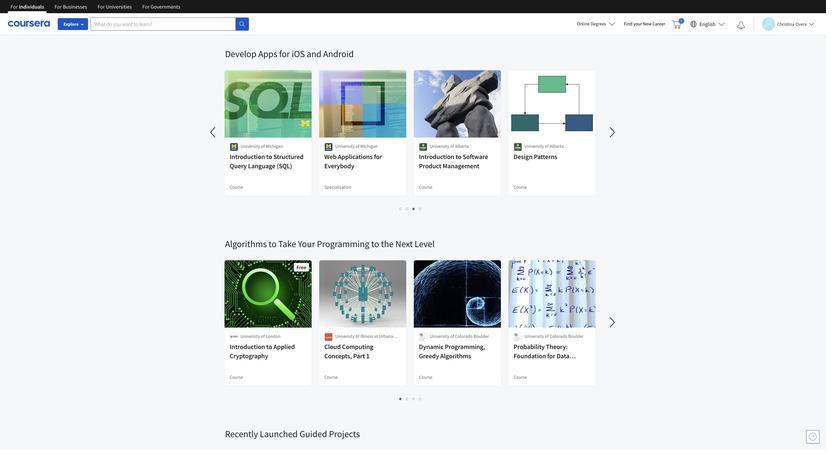 Task type: locate. For each thing, give the bounding box(es) containing it.
cloud
[[325, 343, 341, 351]]

0 vertical spatial 4
[[419, 206, 422, 212]]

to inside introduction to structured query language (sql)
[[267, 152, 272, 161]]

michigan up introduction to structured query language (sql)
[[266, 143, 283, 149]]

1 university of colorado boulder from the left
[[430, 333, 489, 339]]

for
[[11, 3, 18, 10], [55, 3, 62, 10], [98, 3, 105, 10], [142, 3, 150, 10]]

3 inside develop apps for ios and android carousel 'element'
[[413, 206, 415, 212]]

0 horizontal spatial alberta
[[455, 143, 469, 149]]

1 michigan from the left
[[266, 143, 283, 149]]

3 inside algorithms to take your programming to the next level carousel element
[[413, 396, 415, 402]]

1 horizontal spatial michigan
[[361, 143, 378, 149]]

What do you want to learn? text field
[[91, 17, 236, 31]]

for left universities
[[98, 3, 105, 10]]

university
[[241, 143, 260, 149], [335, 143, 355, 149], [430, 143, 450, 149], [525, 143, 544, 149], [241, 333, 260, 339], [335, 333, 355, 339], [430, 333, 450, 339], [525, 333, 544, 339]]

0 horizontal spatial university of colorado boulder
[[430, 333, 489, 339]]

introduction up product
[[419, 152, 455, 161]]

for for businesses
[[55, 3, 62, 10]]

specialization
[[325, 184, 352, 190]]

None search field
[[91, 17, 249, 31]]

1 2 from the top
[[406, 206, 409, 212]]

1 vertical spatial list
[[225, 205, 596, 213]]

1 vertical spatial 3 button
[[411, 395, 417, 403]]

introduction to applied cryptography
[[230, 343, 295, 360]]

at
[[374, 333, 378, 339]]

applications
[[338, 152, 373, 161]]

guided
[[300, 428, 327, 440]]

urbana-
[[379, 333, 395, 339]]

1 vertical spatial next slide image
[[605, 314, 621, 330]]

to left take
[[269, 238, 277, 250]]

software
[[463, 152, 488, 161]]

ios
[[292, 48, 305, 60]]

0 vertical spatial next slide image
[[605, 124, 621, 140]]

1 horizontal spatial university of alberta image
[[514, 143, 522, 151]]

3 button
[[411, 205, 417, 213], [411, 395, 417, 403]]

concepts,
[[325, 352, 352, 360]]

1 button inside develop apps for ios and android carousel 'element'
[[398, 205, 404, 213]]

university of alberta
[[430, 143, 469, 149], [525, 143, 564, 149]]

of up introduction to structured query language (sql)
[[261, 143, 265, 149]]

1 horizontal spatial boulder
[[569, 333, 584, 339]]

2 next slide image from the top
[[605, 314, 621, 330]]

for left ios
[[279, 48, 290, 60]]

0 horizontal spatial university of alberta
[[430, 143, 469, 149]]

2 button
[[404, 205, 411, 213], [404, 395, 411, 403]]

2 alberta from the left
[[550, 143, 564, 149]]

for right applications
[[374, 152, 382, 161]]

university up "introduction to software product management"
[[430, 143, 450, 149]]

develop apps for ios and android
[[225, 48, 354, 60]]

1 horizontal spatial university of alberta
[[525, 143, 564, 149]]

university for dynamic programming, greedy algorithms
[[430, 333, 450, 339]]

introduction up query
[[230, 152, 265, 161]]

2 michigan from the left
[[361, 143, 378, 149]]

university of michigan
[[241, 143, 283, 149], [335, 143, 378, 149]]

2 university of alberta from the left
[[525, 143, 564, 149]]

2 university of michigan from the left
[[335, 143, 378, 149]]

1 horizontal spatial algorithms
[[441, 352, 471, 360]]

introduction up cryptography on the left
[[230, 343, 265, 351]]

for for apps
[[279, 48, 290, 60]]

3 list from the top
[[225, 395, 596, 403]]

1 horizontal spatial alberta
[[550, 143, 564, 149]]

shopping cart: 1 item image
[[672, 18, 685, 29]]

of up dynamic programming, greedy algorithms on the bottom
[[451, 333, 454, 339]]

to left the on the left bottom of page
[[371, 238, 379, 250]]

1 button for 2 button within the algorithms to take your programming to the next level carousel element
[[398, 395, 404, 403]]

university of michigan up applications
[[335, 143, 378, 149]]

university of colorado boulder
[[430, 333, 489, 339], [525, 333, 584, 339]]

(sql)
[[277, 162, 292, 170]]

alberta for patterns
[[550, 143, 564, 149]]

of up patterns
[[545, 143, 549, 149]]

for left governments
[[142, 3, 150, 10]]

0 vertical spatial 3
[[413, 206, 415, 212]]

university up applications
[[335, 143, 355, 149]]

1 alberta from the left
[[455, 143, 469, 149]]

greedy
[[419, 352, 439, 360]]

colorado for theory:
[[550, 333, 568, 339]]

foundation
[[514, 352, 546, 360]]

university up dynamic
[[430, 333, 450, 339]]

overa
[[796, 21, 807, 27]]

list
[[225, 15, 596, 22], [225, 205, 596, 213], [225, 395, 596, 403]]

university of colorado boulder image
[[514, 333, 522, 341]]

1 3 from the top
[[413, 206, 415, 212]]

1 button for 2 button in develop apps for ios and android carousel 'element'
[[398, 205, 404, 213]]

1 vertical spatial algorithms
[[441, 352, 471, 360]]

university up probability
[[525, 333, 544, 339]]

boulder up data
[[569, 333, 584, 339]]

of for dynamic programming, greedy algorithms
[[451, 333, 454, 339]]

alberta up 'software'
[[455, 143, 469, 149]]

course down product
[[419, 184, 433, 190]]

of up theory:
[[545, 333, 549, 339]]

4 inside algorithms to take your programming to the next level carousel element
[[419, 396, 422, 402]]

boulder up programming,
[[474, 333, 489, 339]]

to
[[267, 152, 272, 161], [456, 152, 462, 161], [269, 238, 277, 250], [371, 238, 379, 250], [267, 343, 272, 351]]

2 list from the top
[[225, 205, 596, 213]]

2 1 button from the top
[[398, 395, 404, 403]]

of for design patterns
[[545, 143, 549, 149]]

2 vertical spatial for
[[548, 352, 556, 360]]

english button
[[688, 13, 728, 35]]

online
[[577, 21, 590, 27]]

0 vertical spatial 1
[[400, 206, 402, 212]]

0 horizontal spatial colorado
[[455, 333, 473, 339]]

to up management
[[456, 152, 462, 161]]

1 university of alberta image from the left
[[419, 143, 428, 151]]

2 button inside algorithms to take your programming to the next level carousel element
[[404, 395, 411, 403]]

for
[[279, 48, 290, 60], [374, 152, 382, 161], [548, 352, 556, 360]]

university for introduction to software product management
[[430, 143, 450, 149]]

2 4 from the top
[[419, 396, 422, 402]]

for inside probability theory: foundation for data science
[[548, 352, 556, 360]]

your
[[298, 238, 315, 250]]

course down concepts,
[[325, 374, 338, 380]]

course down science
[[514, 374, 527, 380]]

find your new career link
[[621, 20, 669, 28]]

0 horizontal spatial university of michigan
[[241, 143, 283, 149]]

0 horizontal spatial michigan
[[266, 143, 283, 149]]

course down greedy
[[419, 374, 433, 380]]

illinois
[[361, 333, 373, 339]]

1 horizontal spatial colorado
[[550, 333, 568, 339]]

3 button inside algorithms to take your programming to the next level carousel element
[[411, 395, 417, 403]]

university right university of michigan image
[[241, 143, 260, 149]]

2 button inside develop apps for ios and android carousel 'element'
[[404, 205, 411, 213]]

2 inside develop apps for ios and android carousel 'element'
[[406, 206, 409, 212]]

university up the design patterns
[[525, 143, 544, 149]]

1 for from the left
[[11, 3, 18, 10]]

university of alberta image up product
[[419, 143, 428, 151]]

university of alberta image for introduction
[[419, 143, 428, 151]]

colorado
[[455, 333, 473, 339], [550, 333, 568, 339]]

1 next slide image from the top
[[605, 124, 621, 140]]

1 3 button from the top
[[411, 205, 417, 213]]

university for introduction to structured query language (sql)
[[241, 143, 260, 149]]

university of colorado boulder up programming,
[[430, 333, 489, 339]]

universities
[[106, 3, 132, 10]]

0 vertical spatial 1 button
[[398, 205, 404, 213]]

for down theory:
[[548, 352, 556, 360]]

alberta up patterns
[[550, 143, 564, 149]]

structured
[[274, 152, 304, 161]]

2 inside algorithms to take your programming to the next level carousel element
[[406, 396, 409, 402]]

michigan up applications
[[361, 143, 378, 149]]

course for cloud computing concepts, part 1
[[325, 374, 338, 380]]

1 1 button from the top
[[398, 205, 404, 213]]

recently launched guided projects carousel element
[[222, 408, 601, 450]]

0 vertical spatial list
[[225, 15, 596, 22]]

0 vertical spatial for
[[279, 48, 290, 60]]

boulder
[[474, 333, 489, 339], [569, 333, 584, 339]]

2 university of alberta image from the left
[[514, 143, 522, 151]]

of
[[261, 143, 265, 149], [356, 143, 360, 149], [451, 143, 454, 149], [545, 143, 549, 149], [261, 333, 265, 339], [356, 333, 360, 339], [451, 333, 454, 339], [545, 333, 549, 339]]

of for introduction to applied cryptography
[[261, 333, 265, 339]]

1 button
[[398, 205, 404, 213], [398, 395, 404, 403]]

2 boulder from the left
[[569, 333, 584, 339]]

0 horizontal spatial boulder
[[474, 333, 489, 339]]

michigan
[[266, 143, 283, 149], [361, 143, 378, 149]]

university of alberta image up design
[[514, 143, 522, 151]]

1 horizontal spatial university of colorado boulder
[[525, 333, 584, 339]]

course down design
[[514, 184, 527, 190]]

4 for 1st 4 button from the bottom
[[419, 396, 422, 402]]

university inside university of illinois at urbana- champaign
[[335, 333, 355, 339]]

prepare for industry certification exams carousel element
[[0, 0, 601, 28]]

4 inside develop apps for ios and android carousel 'element'
[[419, 206, 422, 212]]

1 vertical spatial 2 button
[[404, 395, 411, 403]]

1 vertical spatial 1
[[366, 352, 370, 360]]

1 university of alberta from the left
[[430, 143, 469, 149]]

university for web applications for everybody
[[335, 143, 355, 149]]

university of colorado boulder up theory:
[[525, 333, 584, 339]]

2 2 button from the top
[[404, 395, 411, 403]]

2 vertical spatial list
[[225, 395, 596, 403]]

introduction
[[230, 152, 265, 161], [419, 152, 455, 161], [230, 343, 265, 351]]

for left individuals
[[11, 3, 18, 10]]

1 vertical spatial 1 button
[[398, 395, 404, 403]]

1 2 button from the top
[[404, 205, 411, 213]]

0 horizontal spatial algorithms
[[225, 238, 267, 250]]

part
[[353, 352, 365, 360]]

university of alberta up "introduction to software product management"
[[430, 143, 469, 149]]

of left london
[[261, 333, 265, 339]]

0 horizontal spatial for
[[279, 48, 290, 60]]

2 2 from the top
[[406, 396, 409, 402]]

course down cryptography on the left
[[230, 374, 243, 380]]

university of michigan image
[[325, 143, 333, 151]]

university of michigan up introduction to structured query language (sql)
[[241, 143, 283, 149]]

1 vertical spatial 4
[[419, 396, 422, 402]]

university up champaign
[[335, 333, 355, 339]]

colorado up theory:
[[550, 333, 568, 339]]

language
[[248, 162, 276, 170]]

1 vertical spatial 3
[[413, 396, 415, 402]]

patterns
[[534, 152, 558, 161]]

introduction inside "introduction to software product management"
[[419, 152, 455, 161]]

2 button for 3 button in the develop apps for ios and android carousel 'element'
[[404, 205, 411, 213]]

of left illinois
[[356, 333, 360, 339]]

2 university of colorado boulder from the left
[[525, 333, 584, 339]]

1 vertical spatial 4 button
[[417, 395, 424, 403]]

your
[[634, 21, 643, 27]]

university of michigan for applications
[[335, 143, 378, 149]]

programming
[[317, 238, 370, 250]]

2 horizontal spatial for
[[548, 352, 556, 360]]

to for programming
[[269, 238, 277, 250]]

1 list from the top
[[225, 15, 596, 22]]

1 horizontal spatial for
[[374, 152, 382, 161]]

algorithms
[[225, 238, 267, 250], [441, 352, 471, 360]]

0 vertical spatial 2 button
[[404, 205, 411, 213]]

4
[[419, 206, 422, 212], [419, 396, 422, 402]]

level
[[415, 238, 435, 250]]

0 horizontal spatial university of alberta image
[[419, 143, 428, 151]]

2 vertical spatial 1
[[400, 396, 402, 402]]

1 for 2 button within the algorithms to take your programming to the next level carousel element
[[400, 396, 402, 402]]

1 for 2 button in develop apps for ios and android carousel 'element'
[[400, 206, 402, 212]]

2 colorado from the left
[[550, 333, 568, 339]]

1 vertical spatial 2
[[406, 396, 409, 402]]

1 university of michigan from the left
[[241, 143, 283, 149]]

to down london
[[267, 343, 272, 351]]

4 for from the left
[[142, 3, 150, 10]]

algorithms to take your programming to the next level
[[225, 238, 435, 250]]

banner navigation
[[5, 0, 186, 13]]

find
[[624, 21, 633, 27]]

1 vertical spatial for
[[374, 152, 382, 161]]

introduction inside introduction to structured query language (sql)
[[230, 152, 265, 161]]

introduction for language
[[230, 152, 265, 161]]

for for governments
[[142, 3, 150, 10]]

0 vertical spatial 4 button
[[417, 205, 424, 213]]

of up applications
[[356, 143, 360, 149]]

1 boulder from the left
[[474, 333, 489, 339]]

course down query
[[230, 184, 243, 190]]

university of michigan image
[[230, 143, 238, 151]]

2
[[406, 206, 409, 212], [406, 396, 409, 402]]

2 3 button from the top
[[411, 395, 417, 403]]

to up language
[[267, 152, 272, 161]]

for left businesses
[[55, 3, 62, 10]]

web
[[325, 152, 337, 161]]

university of alberta image
[[419, 143, 428, 151], [514, 143, 522, 151]]

course for introduction to structured query language (sql)
[[230, 184, 243, 190]]

colorado up programming,
[[455, 333, 473, 339]]

1 button inside algorithms to take your programming to the next level carousel element
[[398, 395, 404, 403]]

3
[[413, 206, 415, 212], [413, 396, 415, 402]]

3 for from the left
[[98, 3, 105, 10]]

2 3 from the top
[[413, 396, 415, 402]]

algorithms to take your programming to the next level carousel element
[[222, 218, 827, 408]]

1 horizontal spatial university of michigan
[[335, 143, 378, 149]]

of inside university of illinois at urbana- champaign
[[356, 333, 360, 339]]

show notifications image
[[738, 21, 745, 29]]

michigan for applications
[[361, 143, 378, 149]]

individuals
[[19, 3, 44, 10]]

2 for from the left
[[55, 3, 62, 10]]

to inside "introduction to software product management"
[[456, 152, 462, 161]]

list inside develop apps for ios and android carousel 'element'
[[225, 205, 596, 213]]

next slide image
[[605, 124, 621, 140], [605, 314, 621, 330]]

3 button inside develop apps for ios and android carousel 'element'
[[411, 205, 417, 213]]

for inside web applications for everybody
[[374, 152, 382, 161]]

0 vertical spatial 2
[[406, 206, 409, 212]]

university of alberta up patterns
[[525, 143, 564, 149]]

1 inside develop apps for ios and android carousel 'element'
[[400, 206, 402, 212]]

1 colorado from the left
[[455, 333, 473, 339]]

of up "introduction to software product management"
[[451, 143, 454, 149]]

0 vertical spatial 3 button
[[411, 205, 417, 213]]

4 button
[[417, 205, 424, 213], [417, 395, 424, 403]]

1 4 from the top
[[419, 206, 422, 212]]

university right the university of london icon
[[241, 333, 260, 339]]



Task type: describe. For each thing, give the bounding box(es) containing it.
introduction to software product management
[[419, 152, 488, 170]]

to for language
[[267, 152, 272, 161]]

introduction inside introduction to applied cryptography
[[230, 343, 265, 351]]

governments
[[151, 3, 180, 10]]

christina overa button
[[754, 17, 815, 31]]

product
[[419, 162, 442, 170]]

algorithms inside dynamic programming, greedy algorithms
[[441, 352, 471, 360]]

introduction to structured query language (sql)
[[230, 152, 304, 170]]

and
[[307, 48, 322, 60]]

dynamic
[[419, 343, 444, 351]]

3 button for second 4 button from the bottom of the page
[[411, 205, 417, 213]]

of for web applications for everybody
[[356, 143, 360, 149]]

0 vertical spatial algorithms
[[225, 238, 267, 250]]

android
[[323, 48, 354, 60]]

develop apps for ios and android carousel element
[[205, 28, 621, 218]]

course for dynamic programming, greedy algorithms
[[419, 374, 433, 380]]

launched
[[260, 428, 298, 440]]

businesses
[[63, 3, 87, 10]]

university of michigan for to
[[241, 143, 283, 149]]

next
[[396, 238, 413, 250]]

find your new career
[[624, 21, 666, 27]]

list inside algorithms to take your programming to the next level carousel element
[[225, 395, 596, 403]]

take
[[279, 238, 296, 250]]

university for introduction to applied cryptography
[[241, 333, 260, 339]]

for for individuals
[[11, 3, 18, 10]]

new
[[643, 21, 652, 27]]

2 4 button from the top
[[417, 395, 424, 403]]

university of alberta for to
[[430, 143, 469, 149]]

christina
[[778, 21, 795, 27]]

computing
[[342, 343, 374, 351]]

university of colorado boulder image
[[419, 333, 428, 341]]

probability theory: foundation for data science
[[514, 343, 570, 369]]

university for probability theory: foundation for data science
[[525, 333, 544, 339]]

of for probability theory: foundation for data science
[[545, 333, 549, 339]]

2 button for 3 button inside the algorithms to take your programming to the next level carousel element
[[404, 395, 411, 403]]

query
[[230, 162, 247, 170]]

university of london image
[[230, 333, 238, 341]]

everybody
[[325, 162, 354, 170]]

for governments
[[142, 3, 180, 10]]

probability
[[514, 343, 545, 351]]

university of illinois at urbana- champaign
[[335, 333, 395, 346]]

apps
[[258, 48, 278, 60]]

coursera image
[[8, 19, 50, 29]]

theory:
[[546, 343, 568, 351]]

recently launched guided projects
[[225, 428, 360, 440]]

degrees
[[591, 21, 607, 27]]

1 4 button from the top
[[417, 205, 424, 213]]

online degrees
[[577, 21, 607, 27]]

explore
[[64, 21, 79, 27]]

course for introduction to software product management
[[419, 184, 433, 190]]

university of alberta for patterns
[[525, 143, 564, 149]]

of for introduction to software product management
[[451, 143, 454, 149]]

colorado for programming,
[[455, 333, 473, 339]]

for businesses
[[55, 3, 87, 10]]

the
[[381, 238, 394, 250]]

university of colorado boulder for theory:
[[525, 333, 584, 339]]

champaign
[[335, 340, 358, 346]]

list inside prepare for industry certification exams carousel element
[[225, 15, 596, 22]]

course for probability theory: foundation for data science
[[514, 374, 527, 380]]

course for introduction to applied cryptography
[[230, 374, 243, 380]]

university for cloud computing concepts, part 1
[[335, 333, 355, 339]]

2 for 3 button inside the algorithms to take your programming to the next level carousel element
[[406, 396, 409, 402]]

applied
[[274, 343, 295, 351]]

free
[[297, 264, 306, 271]]

english
[[700, 21, 716, 27]]

university of london
[[241, 333, 281, 339]]

for for applications
[[374, 152, 382, 161]]

of for introduction to structured query language (sql)
[[261, 143, 265, 149]]

university for design patterns
[[525, 143, 544, 149]]

develop
[[225, 48, 257, 60]]

cloud computing concepts, part 1
[[325, 343, 374, 360]]

london
[[266, 333, 281, 339]]

previous slide image
[[205, 124, 221, 140]]

to for management
[[456, 152, 462, 161]]

for universities
[[98, 3, 132, 10]]

data
[[557, 352, 570, 360]]

for individuals
[[11, 3, 44, 10]]

introduction for management
[[419, 152, 455, 161]]

alberta for to
[[455, 143, 469, 149]]

design
[[514, 152, 533, 161]]

for for universities
[[98, 3, 105, 10]]

help center image
[[809, 433, 817, 441]]

2 for 3 button in the develop apps for ios and android carousel 'element'
[[406, 206, 409, 212]]

recently
[[225, 428, 258, 440]]

science
[[514, 361, 535, 369]]

projects
[[329, 428, 360, 440]]

christina overa
[[778, 21, 807, 27]]

3 button for 1st 4 button from the bottom
[[411, 395, 417, 403]]

of for cloud computing concepts, part 1
[[356, 333, 360, 339]]

university of illinois at urbana-champaign image
[[325, 333, 333, 341]]

course for design patterns
[[514, 184, 527, 190]]

university of alberta image for design
[[514, 143, 522, 151]]

university of colorado boulder for programming,
[[430, 333, 489, 339]]

web applications for everybody
[[325, 152, 382, 170]]

to inside introduction to applied cryptography
[[267, 343, 272, 351]]

1 inside cloud computing concepts, part 1
[[366, 352, 370, 360]]

boulder for probability theory: foundation for data science
[[569, 333, 584, 339]]

dynamic programming, greedy algorithms
[[419, 343, 486, 360]]

4 for second 4 button from the bottom of the page
[[419, 206, 422, 212]]

explore button
[[58, 18, 88, 30]]

design patterns
[[514, 152, 558, 161]]

programming,
[[445, 343, 486, 351]]

michigan for to
[[266, 143, 283, 149]]

boulder for dynamic programming, greedy algorithms
[[474, 333, 489, 339]]

online degrees button
[[572, 17, 621, 31]]

career
[[653, 21, 666, 27]]

cryptography
[[230, 352, 268, 360]]

management
[[443, 162, 480, 170]]



Task type: vqa. For each thing, say whether or not it's contained in the screenshot.
master's
no



